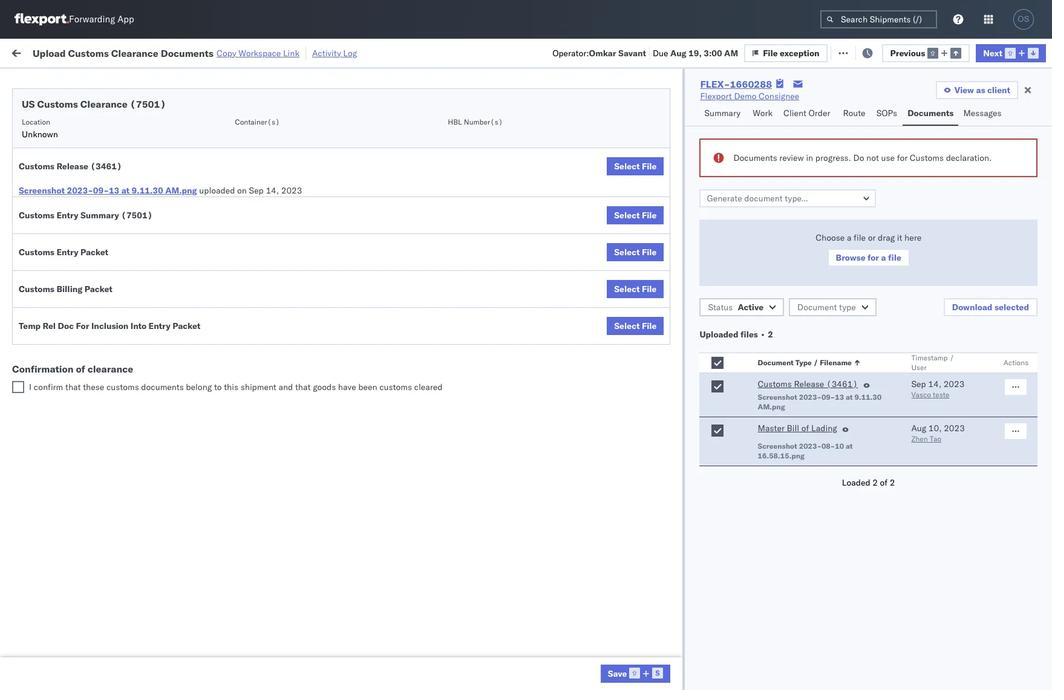 Task type: vqa. For each thing, say whether or not it's contained in the screenshot.
2nd 3:30
no



Task type: describe. For each thing, give the bounding box(es) containing it.
3 schedule from the top
[[28, 168, 64, 179]]

7 resize handle column header from the left
[[725, 94, 739, 690]]

3 ceau7522281, hlxu6269489, hlxu8034992 from the top
[[745, 174, 933, 185]]

2 flex-2130387 from the top
[[668, 441, 731, 452]]

6 hlxu6269489, from the top
[[810, 254, 872, 265]]

1 uetu5238478 from the top
[[810, 281, 869, 292]]

test123456 for third the 'schedule pickup from los angeles, ca' button
[[824, 228, 875, 239]]

2 integration from the top
[[528, 441, 569, 452]]

2022 for upload customs clearance documents link
[[279, 254, 300, 265]]

fcl for schedule pickup from los angeles, ca link related to fifth the 'schedule pickup from los angeles, ca' button from the bottom of the page
[[397, 148, 413, 159]]

bill
[[787, 423, 799, 434]]

pickup down us customs clearance (7501)
[[66, 141, 92, 152]]

of for loaded 2 of 2
[[880, 477, 888, 488]]

numbers for container numbers
[[745, 103, 775, 113]]

2 2130384 from the top
[[694, 547, 731, 558]]

Generate document type... text field
[[700, 189, 876, 208]]

1 flex-1846748 from the top
[[668, 121, 731, 132]]

due aug 19, 3:00 am
[[653, 47, 738, 58]]

flex id
[[649, 99, 671, 108]]

2 schedule delivery appointment button from the top
[[28, 200, 149, 213]]

file inside button
[[888, 252, 901, 263]]

documents right sops button
[[908, 108, 954, 119]]

customs up 'customs entry packet'
[[19, 210, 54, 221]]

1 schedule delivery appointment link from the top
[[28, 120, 149, 132]]

1 schedule from the top
[[28, 121, 64, 132]]

maeu9736123
[[824, 388, 885, 398]]

schedule pickup from los angeles, ca link for 2nd the 'schedule pickup from los angeles, ca' button from the bottom of the page
[[28, 274, 172, 298]]

confirm delivery link
[[28, 360, 92, 372]]

4 lagerfeld from the top
[[649, 521, 685, 531]]

temp rel doc for inclusion into entry packet
[[19, 321, 200, 332]]

clearance
[[88, 363, 133, 375]]

2:00
[[195, 254, 213, 265]]

1 resize handle column header from the left
[[173, 94, 188, 690]]

4 2:59 from the top
[[195, 201, 213, 212]]

upload for upload customs clearance documents copy workspace link
[[33, 47, 66, 59]]

flex-1660288 link
[[700, 78, 772, 90]]

schedule pickup from los angeles, ca link for fifth the 'schedule pickup from los angeles, ca' button from the bottom of the page
[[28, 141, 172, 165]]

4 flex-1889466 from the top
[[668, 361, 731, 372]]

am for schedule pickup from los angeles, ca link associated with 4th the 'schedule pickup from los angeles, ca' button from the bottom of the page
[[215, 175, 229, 185]]

5 schedule pickup from los angeles, ca button from the top
[[28, 380, 172, 406]]

2 maeu9408431 from the top
[[824, 441, 885, 452]]

1 horizontal spatial file exception
[[845, 47, 902, 58]]

13,
[[267, 388, 280, 398]]

3 flex-1846748 from the top
[[668, 175, 731, 185]]

track
[[309, 47, 328, 58]]

documents left review
[[734, 152, 777, 163]]

progress
[[190, 75, 220, 84]]

confirm
[[34, 382, 63, 393]]

download
[[952, 302, 992, 313]]

13 for screenshot 2023-09-13 at 9.11.30 am.png uploaded on sep 14, 2023
[[109, 185, 119, 196]]

from for confirm pickup from los angeles, ca link
[[89, 328, 107, 339]]

documents up in
[[161, 47, 214, 59]]

customs up ready at left
[[68, 47, 109, 59]]

route
[[843, 108, 866, 119]]

clearance for us customs clearance (7501)
[[80, 98, 128, 110]]

2 that from the left
[[295, 382, 311, 393]]

4 account from the top
[[590, 521, 622, 531]]

2 lhuu7894563, from the top
[[745, 307, 808, 318]]

use
[[881, 152, 895, 163]]

ready
[[93, 75, 114, 84]]

flex id button
[[643, 96, 727, 108]]

3 flex-2130387 from the top
[[668, 494, 731, 505]]

6 schedule from the top
[[28, 274, 64, 285]]

0 vertical spatial (3461)
[[90, 161, 122, 172]]

declaration.
[[946, 152, 992, 163]]

am for schedule pickup from los angeles, ca link related to fifth the 'schedule pickup from los angeles, ca' button from the bottom of the page
[[215, 148, 229, 159]]

pickup inside confirm pickup from rotterdam, netherlands
[[61, 647, 87, 658]]

not
[[866, 152, 879, 163]]

1 vertical spatial 14,
[[269, 308, 283, 319]]

container
[[745, 94, 778, 103]]

select for customs entry packet
[[614, 247, 640, 258]]

5 integration from the top
[[528, 547, 569, 558]]

at for screenshot 2023-09-13 at 9.11.30 am.png uploaded on sep 14, 2023
[[121, 185, 130, 196]]

schedule pickup from los angeles, ca link for 4th the 'schedule pickup from los angeles, ca' button from the bottom of the page
[[28, 167, 172, 191]]

2 vertical spatial packet
[[173, 321, 200, 332]]

it
[[897, 232, 902, 243]]

2:59 am edt, nov 5, 2022 for 4th the 'schedule pickup from los angeles, ca' button from the bottom of the page
[[195, 175, 301, 185]]

23,
[[269, 334, 282, 345]]

sep 14, 2023 vasco teste
[[911, 379, 965, 399]]

snoozed
[[253, 75, 281, 84]]

vasco
[[911, 390, 931, 399]]

at left risk
[[241, 47, 249, 58]]

abcdefg78456546 for confirm delivery
[[824, 361, 905, 372]]

3 flex-2130384 from the top
[[668, 627, 731, 638]]

have
[[338, 382, 356, 393]]

--
[[824, 467, 835, 478]]

schedule pickup from los angeles, ca for schedule pickup from los angeles, ca link associated with 4th the 'schedule pickup from los angeles, ca' button from the bottom of the page
[[28, 168, 163, 191]]

risk
[[251, 47, 265, 58]]

operator:
[[552, 47, 589, 58]]

of for master bill of lading
[[802, 423, 809, 434]]

edt, for third the 'schedule pickup from los angeles, ca' button schedule pickup from los angeles, ca link
[[231, 228, 250, 239]]

to
[[214, 382, 222, 393]]

active
[[738, 302, 764, 313]]

1 1889466 from the top
[[694, 281, 731, 292]]

demo
[[734, 91, 757, 102]]

8 integration from the top
[[528, 627, 569, 638]]

select file for customs entry packet
[[614, 247, 657, 258]]

upload customs clearance documents link
[[28, 247, 172, 271]]

teste
[[933, 390, 949, 399]]

4 flex-2130387 from the top
[[668, 574, 731, 585]]

4 schedule from the top
[[28, 201, 64, 211]]

7 account from the top
[[590, 600, 622, 611]]

workspace
[[239, 47, 281, 58]]

0 horizontal spatial aug
[[670, 47, 686, 58]]

fcl for confirm pickup from rotterdam, netherlands link
[[397, 654, 413, 665]]

client order
[[784, 108, 830, 119]]

0 horizontal spatial /
[[814, 358, 818, 367]]

os button
[[1010, 5, 1038, 33]]

2 2130387 from the top
[[694, 441, 731, 452]]

1 karl from the top
[[631, 414, 647, 425]]

upload customs clearance documents button
[[28, 247, 172, 273]]

batch action button
[[965, 43, 1044, 61]]

documents review in progress. do not use for customs declaration.
[[734, 152, 992, 163]]

5, for fifth the 'schedule pickup from los angeles, ca' button from the bottom of the page
[[270, 148, 278, 159]]

2 flex-1846748 from the top
[[668, 148, 731, 159]]

1 schedule pickup from los angeles, ca button from the top
[[28, 141, 172, 166]]

6 integration from the top
[[528, 574, 569, 585]]

3 flex-1889466 from the top
[[668, 334, 731, 345]]

1 horizontal spatial (3461)
[[826, 379, 858, 390]]

1 lagerfeld from the top
[[649, 414, 685, 425]]

8 lagerfeld from the top
[[649, 627, 685, 638]]

confirm for confirm pickup from rotterdam, netherlands
[[28, 647, 59, 658]]

forwarding
[[69, 14, 115, 25]]

customs down document type / filename
[[758, 379, 792, 390]]

order
[[809, 108, 830, 119]]

delivery for 2nd schedule delivery appointment link from the bottom of the page
[[66, 201, 97, 211]]

0 vertical spatial on
[[297, 47, 306, 58]]

6 integration test account - karl lagerfeld from the top
[[528, 574, 685, 585]]

1 flex-2130387 from the top
[[668, 414, 731, 425]]

759 at risk
[[223, 47, 265, 58]]

schedule pickup from los angeles, ca for schedule pickup from los angeles, ca link related to fifth the 'schedule pickup from los angeles, ca' button from the bottom of the page
[[28, 141, 163, 164]]

9 integration test account - karl lagerfeld from the top
[[528, 654, 685, 665]]

6 account from the top
[[590, 574, 622, 585]]

0 vertical spatial omkar
[[589, 47, 616, 58]]

2 horizontal spatial for
[[897, 152, 908, 163]]

2 schedule pickup from los angeles, ca button from the top
[[28, 167, 172, 193]]

0 vertical spatial release
[[57, 161, 88, 172]]

ocean fcl for schedule pickup from los angeles, ca link related to 1st the 'schedule pickup from los angeles, ca' button from the bottom
[[370, 388, 413, 398]]

my work
[[12, 44, 66, 61]]

10,
[[929, 423, 942, 434]]

cleared
[[414, 382, 443, 393]]

est, for 13,
[[231, 388, 249, 398]]

document type button
[[789, 298, 876, 316]]

file for temp rel doc for inclusion into entry packet
[[642, 321, 657, 332]]

1 maeu9408431 from the top
[[824, 414, 885, 425]]

customs entry packet
[[19, 247, 108, 258]]

3 hlxu6269489, from the top
[[810, 174, 872, 185]]

file for customs billing packet
[[642, 284, 657, 295]]

clearance for upload customs clearance documents copy workspace link
[[111, 47, 158, 59]]

dec for 23,
[[251, 334, 267, 345]]

2 schedule delivery appointment link from the top
[[28, 200, 149, 212]]

09- for screenshot 2023-09-13 at 9.11.30 am.png uploaded on sep 14, 2023
[[93, 185, 109, 196]]

tao
[[930, 434, 941, 443]]

2022 for schedule pickup from los angeles, ca link associated with 4th the 'schedule pickup from los angeles, ca' button from the bottom of the page
[[280, 175, 301, 185]]

2 hlxu6269489, from the top
[[810, 148, 872, 159]]

1 vertical spatial actions
[[1004, 358, 1029, 367]]

3 ca from the top
[[28, 233, 39, 244]]

schedule pickup from los angeles, ca for third the 'schedule pickup from los angeles, ca' button schedule pickup from los angeles, ca link
[[28, 221, 163, 244]]

2 vertical spatial entry
[[149, 321, 170, 332]]

customs right use
[[910, 152, 944, 163]]

select file for temp rel doc for inclusion into entry packet
[[614, 321, 657, 332]]

hbl number(s)
[[448, 117, 503, 126]]

browse
[[836, 252, 865, 263]]

filtered
[[12, 74, 42, 85]]

0 horizontal spatial exception
[[780, 47, 819, 58]]

client order button
[[779, 102, 838, 126]]

9 integration from the top
[[528, 654, 569, 665]]

document type
[[797, 302, 856, 313]]

due
[[653, 47, 668, 58]]

9 lagerfeld from the top
[[649, 654, 685, 665]]

appointment for 1st schedule delivery appointment link from the top
[[99, 121, 149, 132]]

0 horizontal spatial of
[[76, 363, 85, 375]]

2023- for screenshot 2023-08-10 at 16.58.15.png
[[799, 442, 822, 451]]

customs release (3461) link
[[758, 378, 858, 393]]

1 2:59 from the top
[[195, 121, 213, 132]]

screenshot for screenshot 2023-09-13 at 9.11.30 am.png uploaded on sep 14, 2023
[[19, 185, 65, 196]]

2022 for third the 'schedule pickup from los angeles, ca' button schedule pickup from los angeles, ca link
[[280, 228, 301, 239]]

select file button for customs billing packet
[[607, 280, 664, 298]]

copy
[[217, 47, 236, 58]]

in
[[806, 152, 813, 163]]

est, for 23,
[[231, 334, 249, 345]]

select file button for customs entry packet
[[607, 243, 664, 261]]

pickup down confirmation of clearance
[[66, 381, 92, 392]]

5, for third the 'schedule pickup from los angeles, ca' button
[[270, 228, 278, 239]]

schedule pickup from los angeles, ca for schedule pickup from los angeles, ca link related to 1st the 'schedule pickup from los angeles, ca' button from the bottom
[[28, 381, 163, 404]]

(7501) for us customs clearance (7501)
[[130, 98, 166, 110]]

sep inside sep 14, 2023 vasco teste
[[911, 379, 926, 390]]

schedule delivery appointment for 2nd schedule delivery appointment link from the bottom of the page
[[28, 201, 149, 211]]

flexport
[[700, 91, 732, 102]]

numbers for mbl/mawb numbers
[[868, 99, 898, 108]]

8 karl from the top
[[631, 627, 647, 638]]

test123456 for 4th the 'schedule pickup from los angeles, ca' button from the bottom of the page
[[824, 175, 875, 185]]

file for customs release (3461)
[[642, 161, 657, 172]]

loaded 2 of 2
[[842, 477, 895, 488]]

pickup down customs entry summary (7501)
[[66, 221, 92, 232]]

flex-1660288
[[700, 78, 772, 90]]

ocean fcl for schedule pickup from los angeles, ca link related to fifth the 'schedule pickup from los angeles, ca' button from the bottom of the page
[[370, 148, 413, 159]]

3 2130387 from the top
[[694, 494, 731, 505]]

4 uetu5238478 from the top
[[810, 361, 869, 371]]

2 flex-2130384 from the top
[[668, 547, 731, 558]]

appointment for third schedule delivery appointment link
[[99, 307, 149, 318]]

0 horizontal spatial file
[[854, 232, 866, 243]]

abcdefg78456546 for schedule pickup from los angeles, ca
[[824, 281, 905, 292]]

activity log
[[312, 47, 357, 58]]

billing
[[57, 284, 82, 295]]

save
[[608, 668, 627, 679]]

8 account from the top
[[590, 627, 622, 638]]

filtered by:
[[12, 74, 55, 85]]

2 uetu5238478 from the top
[[810, 307, 869, 318]]

in
[[181, 75, 188, 84]]

ocean fcl for confirm pickup from rotterdam, netherlands link
[[370, 654, 413, 665]]

choose
[[816, 232, 845, 243]]

9 account from the top
[[590, 654, 622, 665]]

2:59 am est, jan 13, 2023
[[195, 388, 303, 398]]

delivery for third schedule delivery appointment link
[[66, 307, 97, 318]]

2 lagerfeld from the top
[[649, 441, 685, 452]]

2 1889466 from the top
[[694, 308, 731, 319]]

zhen
[[911, 434, 928, 443]]

2:59 for first schedule delivery appointment button from the bottom of the page
[[195, 308, 213, 319]]

loaded
[[842, 477, 870, 488]]

4 hlxu6269489, from the top
[[810, 201, 872, 212]]

5 schedule from the top
[[28, 221, 64, 232]]

8 integration test account - karl lagerfeld from the top
[[528, 627, 685, 638]]

this
[[224, 382, 238, 393]]

container numbers button
[[739, 91, 806, 113]]

omkar savant
[[975, 121, 1029, 132]]

am for schedule pickup from los angeles, ca link related to 1st the 'schedule pickup from los angeles, ca' button from the bottom
[[215, 388, 229, 398]]

1 schedule delivery appointment button from the top
[[28, 120, 149, 133]]

1 horizontal spatial exception
[[862, 47, 902, 58]]

customs left billing
[[19, 284, 54, 295]]

5 integration test account - karl lagerfeld from the top
[[528, 547, 685, 558]]

1 vertical spatial summary
[[80, 210, 119, 221]]

snoozed : no
[[253, 75, 296, 84]]

3 2130384 from the top
[[694, 627, 731, 638]]

0 vertical spatial 14,
[[266, 185, 279, 196]]

2 schedule from the top
[[28, 141, 64, 152]]

do
[[853, 152, 864, 163]]

1 ceau7522281, hlxu6269489, hlxu8034992 from the top
[[745, 121, 933, 132]]

or
[[868, 232, 876, 243]]

container numbers
[[745, 94, 778, 113]]

9.11.30 for screenshot 2023-09-13 at 9.11.30 am.png
[[855, 393, 882, 402]]

save button
[[601, 665, 671, 683]]

1 1846748 from the top
[[694, 121, 731, 132]]

6 flex-1846748 from the top
[[668, 254, 731, 265]]

am for third schedule delivery appointment link
[[215, 308, 229, 319]]

for inside button
[[868, 252, 879, 263]]

here
[[905, 232, 922, 243]]

1 gvcu5265864 from the top
[[745, 414, 805, 425]]

1 vertical spatial savant
[[1003, 121, 1029, 132]]

app
[[117, 14, 134, 25]]

work inside button
[[753, 108, 773, 119]]

1 vertical spatial customs release (3461)
[[758, 379, 858, 390]]

2022 for confirm pickup from los angeles, ca link
[[284, 334, 305, 345]]

2 hlxu8034992 from the top
[[874, 148, 933, 159]]

2:59 am est, dec 14, 2022
[[195, 308, 306, 319]]

2 account from the top
[[590, 441, 622, 452]]

edt, for schedule pickup from los angeles, ca link associated with 4th the 'schedule pickup from los angeles, ca' button from the bottom of the page
[[231, 175, 250, 185]]

a inside browse for a file button
[[881, 252, 886, 263]]

2:59 for 1st the 'schedule pickup from los angeles, ca' button from the bottom
[[195, 388, 213, 398]]

09- for screenshot 2023-09-13 at 9.11.30 am.png
[[822, 393, 835, 402]]

5 flex-1846748 from the top
[[668, 228, 731, 239]]

operator: omkar savant
[[552, 47, 646, 58]]

4 1889466 from the top
[[694, 361, 731, 372]]

log
[[343, 47, 357, 58]]

fcl for confirm pickup from los angeles, ca link
[[397, 334, 413, 345]]

schedule pickup from los angeles, ca for schedule pickup from los angeles, ca link associated with 2nd the 'schedule pickup from los angeles, ca' button from the bottom of the page
[[28, 274, 163, 297]]

3 integration from the top
[[528, 494, 569, 505]]

7 integration test account - karl lagerfeld from the top
[[528, 600, 685, 611]]

ocean fcl for upload customs clearance documents link
[[370, 254, 413, 265]]

screenshot for screenshot 2023-09-13 at 9.11.30 am.png
[[758, 393, 797, 402]]

fcl for upload customs clearance documents link
[[397, 254, 413, 265]]

i
[[29, 382, 32, 393]]

5 karl from the top
[[631, 547, 647, 558]]



Task type: locate. For each thing, give the bounding box(es) containing it.
Search Shipments (/) text field
[[820, 10, 937, 28]]

summary down flexport
[[704, 108, 741, 119]]

4 select file from the top
[[614, 284, 657, 295]]

summary inside button
[[704, 108, 741, 119]]

aug left 19,
[[670, 47, 686, 58]]

appointment for 2nd schedule delivery appointment link from the bottom of the page
[[99, 201, 149, 211]]

pickup right rel
[[61, 328, 87, 339]]

sops
[[876, 108, 897, 119]]

1 vertical spatial 13
[[835, 393, 844, 402]]

2:59 for 4th the 'schedule pickup from los angeles, ca' button from the bottom of the page
[[195, 175, 213, 185]]

0 vertical spatial am.png
[[165, 185, 197, 196]]

6 1846748 from the top
[[694, 254, 731, 265]]

clearance down customs entry summary (7501)
[[94, 248, 133, 259]]

2:59 for fifth the 'schedule pickup from los angeles, ca' button from the bottom of the page
[[195, 148, 213, 159]]

3 schedule delivery appointment button from the top
[[28, 306, 149, 320]]

omkar down "messages"
[[975, 121, 1001, 132]]

from inside confirm pickup from los angeles, ca
[[89, 328, 107, 339]]

inclusion
[[91, 321, 128, 332]]

1 5, from the top
[[270, 121, 278, 132]]

document for document type
[[797, 302, 837, 313]]

work inside button
[[132, 47, 153, 58]]

flex-1893174
[[668, 388, 731, 398]]

flex-1846748 button
[[649, 118, 733, 135], [649, 118, 733, 135], [649, 145, 733, 162], [649, 145, 733, 162], [649, 172, 733, 188], [649, 172, 733, 188], [649, 198, 733, 215], [649, 198, 733, 215], [649, 225, 733, 242], [649, 225, 733, 242], [649, 251, 733, 268], [649, 251, 733, 268]]

0 horizontal spatial savant
[[618, 47, 646, 58]]

confirm inside confirm pickup from rotterdam, netherlands
[[28, 647, 59, 658]]

2 horizontal spatial of
[[880, 477, 888, 488]]

est, for 14,
[[231, 308, 249, 319]]

flex-1889466 up uploaded
[[668, 308, 731, 319]]

ocean fcl for confirm pickup from los angeles, ca link
[[370, 334, 413, 345]]

select file button for customs release (3461)
[[607, 157, 664, 175]]

schedule pickup from los angeles, ca link up upload customs clearance documents link
[[28, 221, 172, 245]]

entry for packet
[[57, 247, 78, 258]]

1 vertical spatial omkar
[[975, 121, 1001, 132]]

6:00 am est, feb 6, 2023
[[195, 654, 300, 665]]

karl
[[631, 414, 647, 425], [631, 441, 647, 452], [631, 494, 647, 505], [631, 521, 647, 531], [631, 547, 647, 558], [631, 574, 647, 585], [631, 600, 647, 611], [631, 627, 647, 638], [631, 654, 647, 665]]

9.11.30 inside screenshot 2023-09-13 at 9.11.30 am.png
[[855, 393, 882, 402]]

dec up 7:00 pm est, dec 23, 2022
[[252, 308, 267, 319]]

0 horizontal spatial omkar
[[589, 47, 616, 58]]

action
[[1010, 47, 1036, 58]]

1 horizontal spatial 9.11.30
[[855, 393, 882, 402]]

1 schedule pickup from los angeles, ca link from the top
[[28, 141, 172, 165]]

2 vertical spatial schedule delivery appointment
[[28, 307, 149, 318]]

confirm up netherlands
[[28, 647, 59, 658]]

ceau7522281, down review
[[745, 201, 807, 212]]

us customs clearance (7501)
[[22, 98, 166, 110]]

1 vertical spatial packet
[[85, 284, 112, 295]]

previous
[[890, 47, 925, 58]]

1 horizontal spatial :
[[281, 75, 283, 84]]

screenshot inside the screenshot 2023-08-10 at 16.58.15.png
[[758, 442, 797, 451]]

flex
[[649, 99, 662, 108]]

1846748 for 4th the 'schedule pickup from los angeles, ca' button from the bottom of the page
[[694, 175, 731, 185]]

2 select from the top
[[614, 210, 640, 221]]

omkar left the due
[[589, 47, 616, 58]]

test123456 down route
[[824, 121, 875, 132]]

account
[[590, 414, 622, 425], [590, 441, 622, 452], [590, 494, 622, 505], [590, 521, 622, 531], [590, 547, 622, 558], [590, 574, 622, 585], [590, 600, 622, 611], [590, 627, 622, 638], [590, 654, 622, 665]]

abcdefg78456546
[[824, 281, 905, 292], [824, 308, 905, 319], [824, 361, 905, 372]]

my
[[12, 44, 31, 61]]

customs
[[68, 47, 109, 59], [37, 98, 78, 110], [910, 152, 944, 163], [19, 161, 54, 172], [19, 210, 54, 221], [19, 247, 54, 258], [58, 248, 92, 259], [19, 284, 54, 295], [758, 379, 792, 390]]

os
[[1018, 15, 1029, 24]]

0 vertical spatial actions
[[1016, 99, 1041, 108]]

5 edt, from the top
[[231, 228, 250, 239]]

1 horizontal spatial for
[[868, 252, 879, 263]]

screenshot inside screenshot 2023-09-13 at 9.11.30 am.png
[[758, 393, 797, 402]]

flexport demo consignee link
[[700, 90, 799, 102]]

0 horizontal spatial customs release (3461)
[[19, 161, 122, 172]]

0 horizontal spatial numbers
[[745, 103, 775, 113]]

lhuu7894563, up msdu7304509
[[745, 361, 808, 371]]

1 vertical spatial document
[[758, 358, 794, 367]]

1 vertical spatial screenshot
[[758, 393, 797, 402]]

2 confirm from the top
[[28, 360, 59, 371]]

3 lagerfeld from the top
[[649, 494, 685, 505]]

19,
[[689, 47, 702, 58]]

messages button
[[959, 102, 1008, 126]]

angeles, inside confirm pickup from los angeles, ca
[[125, 328, 158, 339]]

5 1846748 from the top
[[694, 228, 731, 239]]

09- up customs entry summary (7501)
[[93, 185, 109, 196]]

location unknown
[[22, 117, 58, 140]]

3 2:59 from the top
[[195, 175, 213, 185]]

upload up by:
[[33, 47, 66, 59]]

numbers inside button
[[868, 99, 898, 108]]

0 vertical spatial schedule delivery appointment button
[[28, 120, 149, 133]]

documents inside upload customs clearance documents
[[28, 260, 72, 271]]

0 vertical spatial summary
[[704, 108, 741, 119]]

number(s)
[[464, 117, 503, 126]]

ca inside confirm pickup from los angeles, ca
[[28, 340, 39, 351]]

actions
[[1016, 99, 1041, 108], [1004, 358, 1029, 367]]

/ inside timestamp / user
[[950, 353, 954, 362]]

status for status active
[[708, 302, 733, 313]]

1 horizontal spatial release
[[794, 379, 824, 390]]

0 horizontal spatial customs
[[106, 382, 139, 393]]

schedule delivery appointment button down us customs clearance (7501)
[[28, 120, 149, 133]]

4 integration from the top
[[528, 521, 569, 531]]

select file button for customs entry summary (7501)
[[607, 206, 664, 224]]

1 vertical spatial abcdefg78456546
[[824, 308, 905, 319]]

am for upload customs clearance documents link
[[215, 254, 229, 265]]

schedule delivery appointment link down us customs clearance (7501)
[[28, 120, 149, 132]]

13 inside screenshot 2023-09-13 at 9.11.30 am.png
[[835, 393, 844, 402]]

link
[[283, 47, 299, 58]]

1 horizontal spatial aug
[[911, 423, 926, 434]]

appointment up inclusion
[[99, 307, 149, 318]]

est, for 9,
[[231, 254, 249, 265]]

0 vertical spatial customs release (3461)
[[19, 161, 122, 172]]

upload inside upload customs clearance documents
[[28, 248, 55, 259]]

lhuu7894563, up type
[[745, 334, 808, 345]]

1 edt, from the top
[[231, 121, 250, 132]]

schedule pickup from los angeles, ca up customs entry summary (7501)
[[28, 168, 163, 191]]

4 flex-2130384 from the top
[[668, 654, 731, 665]]

ocean fcl for third schedule delivery appointment link
[[370, 308, 413, 319]]

customs up customs billing packet
[[19, 247, 54, 258]]

fcl for schedule pickup from los angeles, ca link related to 1st the 'schedule pickup from los angeles, ca' button from the bottom
[[397, 388, 413, 398]]

7 2:59 from the top
[[195, 388, 213, 398]]

5 2130387 from the top
[[694, 600, 731, 611]]

0 vertical spatial 2023-
[[67, 185, 93, 196]]

savant
[[618, 47, 646, 58], [1003, 121, 1029, 132]]

ocean fcl
[[370, 148, 413, 159], [370, 228, 413, 239], [370, 254, 413, 265], [370, 308, 413, 319], [370, 334, 413, 345], [370, 388, 413, 398], [370, 654, 413, 665]]

from for schedule pickup from los angeles, ca link associated with 4th the 'schedule pickup from los angeles, ca' button from the bottom of the page
[[94, 168, 112, 179]]

1 vertical spatial am.png
[[758, 402, 785, 411]]

1 horizontal spatial of
[[802, 423, 809, 434]]

operator
[[975, 99, 1004, 108]]

2023 inside aug 10, 2023 zhen tao
[[944, 423, 965, 434]]

at inside the screenshot 2023-08-10 at 16.58.15.png
[[846, 442, 853, 451]]

appointment
[[99, 121, 149, 132], [99, 201, 149, 211], [99, 307, 149, 318]]

1 vertical spatial upload
[[28, 248, 55, 259]]

entry right the into
[[149, 321, 170, 332]]

upload customs clearance documents copy workspace link
[[33, 47, 299, 59]]

1 horizontal spatial 13
[[835, 393, 844, 402]]

09- inside screenshot 2023-09-13 at 9.11.30 am.png
[[822, 393, 835, 402]]

delivery down us customs clearance (7501)
[[66, 121, 97, 132]]

1889466 up uploaded
[[694, 308, 731, 319]]

packet down customs entry summary (7501)
[[80, 247, 108, 258]]

dec
[[252, 308, 267, 319], [251, 334, 267, 345]]

schedule pickup from los angeles, ca link up "screenshot 2023-09-13 at 9.11.30 am.png" link
[[28, 141, 172, 165]]

flexport demo consignee
[[700, 91, 799, 102]]

1 2130384 from the top
[[694, 521, 731, 531]]

6 karl from the top
[[631, 574, 647, 585]]

2 vertical spatial clearance
[[94, 248, 133, 259]]

1 vertical spatial work
[[753, 108, 773, 119]]

5 schedule pickup from los angeles, ca link from the top
[[28, 380, 172, 404]]

customs down clearance
[[106, 382, 139, 393]]

flex-2130384 button
[[649, 518, 733, 535], [649, 518, 733, 535], [649, 544, 733, 561], [649, 544, 733, 561], [649, 624, 733, 641], [649, 624, 733, 641], [649, 651, 733, 668], [649, 651, 733, 668]]

2 gvcu5265864 from the top
[[745, 440, 805, 451]]

uploaded files ∙ 2
[[700, 329, 773, 340]]

4 ceau7522281, hlxu6269489, hlxu8034992 from the top
[[745, 201, 933, 212]]

2 abcdefg78456546 from the top
[[824, 308, 905, 319]]

schedule pickup from los angeles, ca
[[28, 141, 163, 164], [28, 168, 163, 191], [28, 221, 163, 244], [28, 274, 163, 297], [28, 381, 163, 404]]

test123456 down choose a file or drag it here
[[824, 254, 875, 265]]

2 horizontal spatial 2
[[890, 477, 895, 488]]

release
[[57, 161, 88, 172], [794, 379, 824, 390]]

1660288
[[730, 78, 772, 90]]

2:59 for third the 'schedule pickup from los angeles, ca' button
[[195, 228, 213, 239]]

16.58.15.png
[[758, 451, 805, 460]]

select
[[614, 161, 640, 172], [614, 210, 640, 221], [614, 247, 640, 258], [614, 284, 640, 295], [614, 321, 640, 332]]

view
[[955, 85, 974, 96]]

customs inside upload customs clearance documents
[[58, 248, 92, 259]]

blocked,
[[149, 75, 179, 84]]

numbers inside container numbers
[[745, 103, 775, 113]]

screenshot up 'master' at the bottom right of the page
[[758, 393, 797, 402]]

ceau7522281, hlxu6269489, hlxu8034992
[[745, 121, 933, 132], [745, 148, 933, 159], [745, 174, 933, 185], [745, 201, 933, 212], [745, 227, 933, 238], [745, 254, 933, 265]]

1 2:59 am edt, nov 5, 2022 from the top
[[195, 121, 301, 132]]

schedule delivery appointment for 1st schedule delivery appointment link from the top
[[28, 121, 149, 132]]

1 vertical spatial 9.11.30
[[855, 393, 882, 402]]

1 horizontal spatial 2
[[873, 477, 878, 488]]

2 fcl from the top
[[397, 228, 413, 239]]

2022 for third schedule delivery appointment link
[[285, 308, 306, 319]]

14, up the teste on the bottom right of the page
[[928, 379, 941, 390]]

1 vertical spatial gvcu5265864
[[745, 440, 805, 451]]

a right choose
[[847, 232, 852, 243]]

1846748 for fifth the 'schedule pickup from los angeles, ca' button from the bottom of the page
[[694, 148, 731, 159]]

filename
[[820, 358, 852, 367]]

from for third the 'schedule pickup from los angeles, ca' button schedule pickup from los angeles, ca link
[[94, 221, 112, 232]]

2023- for screenshot 2023-09-13 at 9.11.30 am.png
[[799, 393, 822, 402]]

0 vertical spatial status
[[66, 75, 88, 84]]

from inside confirm pickup from rotterdam, netherlands
[[89, 647, 107, 658]]

at for screenshot 2023-08-10 at 16.58.15.png
[[846, 442, 853, 451]]

screenshot 2023-08-10 at 16.58.15.png
[[758, 442, 853, 460]]

screenshot up customs entry summary (7501)
[[19, 185, 65, 196]]

am for confirm pickup from rotterdam, netherlands link
[[215, 654, 229, 665]]

1 horizontal spatial document
[[797, 302, 837, 313]]

clearance inside upload customs clearance documents
[[94, 248, 133, 259]]

205
[[279, 47, 295, 58]]

for left work, on the left top
[[116, 75, 126, 84]]

at down filename
[[846, 393, 853, 402]]

5 resize handle column header from the left
[[507, 94, 522, 690]]

that right and
[[295, 382, 311, 393]]

confirmation
[[12, 363, 74, 375]]

schedule pickup from los angeles, ca up "screenshot 2023-09-13 at 9.11.30 am.png" link
[[28, 141, 163, 164]]

customs right been
[[379, 382, 412, 393]]

1 vertical spatial maeu9408431
[[824, 441, 885, 452]]

screenshot up 16.58.15.png
[[758, 442, 797, 451]]

batch action
[[984, 47, 1036, 58]]

pickup up "screenshot 2023-09-13 at 9.11.30 am.png" link
[[66, 168, 92, 179]]

1 horizontal spatial work
[[753, 108, 773, 119]]

2 schedule pickup from los angeles, ca link from the top
[[28, 167, 172, 191]]

from for confirm pickup from rotterdam, netherlands link
[[89, 647, 107, 658]]

schedule delivery appointment button
[[28, 120, 149, 133], [28, 200, 149, 213], [28, 306, 149, 320]]

sops button
[[872, 102, 903, 126]]

us
[[22, 98, 35, 110]]

1 ceau7522281, from the top
[[745, 121, 807, 132]]

0 vertical spatial schedule delivery appointment
[[28, 121, 149, 132]]

document inside "button"
[[797, 302, 837, 313]]

1 : from the left
[[88, 75, 90, 84]]

select file for customs release (3461)
[[614, 161, 657, 172]]

resize handle column header
[[173, 94, 188, 690], [307, 94, 322, 690], [350, 94, 364, 690], [428, 94, 443, 690], [507, 94, 522, 690], [628, 94, 643, 690], [725, 94, 739, 690], [803, 94, 818, 690], [955, 94, 969, 690], [1030, 94, 1045, 690], [1033, 94, 1048, 690]]

select file for customs billing packet
[[614, 284, 657, 295]]

schedule delivery appointment down us customs clearance (7501)
[[28, 121, 149, 132]]

1 appointment from the top
[[99, 121, 149, 132]]

0 vertical spatial upload
[[33, 47, 66, 59]]

on right 205
[[297, 47, 306, 58]]

confirm inside button
[[28, 360, 59, 371]]

0 vertical spatial of
[[76, 363, 85, 375]]

clearance up work, on the left top
[[111, 47, 158, 59]]

packet for customs entry packet
[[80, 247, 108, 258]]

: left ready at left
[[88, 75, 90, 84]]

los
[[114, 141, 128, 152], [114, 168, 128, 179], [114, 221, 128, 232], [114, 274, 128, 285], [109, 328, 123, 339], [114, 381, 128, 392]]

0 vertical spatial for
[[116, 75, 126, 84]]

2 ocean fcl from the top
[[370, 228, 413, 239]]

ceau7522281, down work button
[[745, 148, 807, 159]]

documents down 'customs entry packet'
[[28, 260, 72, 271]]

hbl
[[448, 117, 462, 126]]

est, for 6,
[[231, 654, 249, 665]]

schedule delivery appointment button down "screenshot 2023-09-13 at 9.11.30 am.png" link
[[28, 200, 149, 213]]

edt, for schedule pickup from los angeles, ca link related to fifth the 'schedule pickup from los angeles, ca' button from the bottom of the page
[[231, 148, 250, 159]]

confirmation of clearance
[[12, 363, 133, 375]]

2023- inside screenshot 2023-09-13 at 9.11.30 am.png
[[799, 393, 822, 402]]

aug 10, 2023 zhen tao
[[911, 423, 965, 443]]

hlxu8034992
[[874, 121, 933, 132], [874, 148, 933, 159], [874, 174, 933, 185], [874, 201, 933, 212], [874, 227, 933, 238], [874, 254, 933, 265]]

pickup down upload customs clearance documents
[[66, 274, 92, 285]]

5 ceau7522281, from the top
[[745, 227, 807, 238]]

aug inside aug 10, 2023 zhen tao
[[911, 423, 926, 434]]

0 horizontal spatial :
[[88, 75, 90, 84]]

4 2130384 from the top
[[694, 654, 731, 665]]

0 horizontal spatial (3461)
[[90, 161, 122, 172]]

5 flex-2130387 from the top
[[668, 600, 731, 611]]

uetu5238478
[[810, 281, 869, 292], [810, 307, 869, 318], [810, 334, 869, 345], [810, 361, 869, 371]]

2130387
[[694, 414, 731, 425], [694, 441, 731, 452], [694, 494, 731, 505], [694, 574, 731, 585], [694, 600, 731, 611]]

work down the container
[[753, 108, 773, 119]]

timestamp / user
[[911, 353, 954, 372]]

2023- for screenshot 2023-09-13 at 9.11.30 am.png uploaded on sep 14, 2023
[[67, 185, 93, 196]]

on right uploaded
[[237, 185, 247, 196]]

4 lhuu7894563, uetu5238478 from the top
[[745, 361, 869, 371]]

4 karl from the top
[[631, 521, 647, 531]]

1 lhuu7894563, from the top
[[745, 281, 808, 292]]

packet right billing
[[85, 284, 112, 295]]

1 vertical spatial a
[[881, 252, 886, 263]]

1 vertical spatial (3461)
[[826, 379, 858, 390]]

0 vertical spatial packet
[[80, 247, 108, 258]]

1 flex-2130384 from the top
[[668, 521, 731, 531]]

workitem
[[13, 99, 45, 108]]

confirm for confirm pickup from los angeles, ca
[[28, 328, 59, 339]]

14, up 23,
[[269, 308, 283, 319]]

0 horizontal spatial 13
[[109, 185, 119, 196]]

maeu9408431 down the maeu9736123
[[824, 414, 885, 425]]

None checkbox
[[712, 381, 724, 393]]

am.png down msdu7304509
[[758, 402, 785, 411]]

summary down "screenshot 2023-09-13 at 9.11.30 am.png" link
[[80, 210, 119, 221]]

3 test123456 from the top
[[824, 175, 875, 185]]

flex-1889466 up status active in the top right of the page
[[668, 281, 731, 292]]

abcdefg78456546 up the maeu9736123
[[824, 361, 905, 372]]

1 horizontal spatial that
[[295, 382, 311, 393]]

schedule pickup from los angeles, ca link for 1st the 'schedule pickup from los angeles, ca' button from the bottom
[[28, 380, 172, 404]]

3 account from the top
[[590, 494, 622, 505]]

4 integration test account - karl lagerfeld from the top
[[528, 521, 685, 531]]

packet up 7:00 in the left of the page
[[173, 321, 200, 332]]

status for status : ready for work, blocked, in progress
[[66, 75, 88, 84]]

0 horizontal spatial work
[[132, 47, 153, 58]]

6 lagerfeld from the top
[[649, 574, 685, 585]]

schedule pickup from los angeles, ca button up "screenshot 2023-09-13 at 9.11.30 am.png" link
[[28, 141, 172, 166]]

file for customs entry packet
[[642, 247, 657, 258]]

5 select file button from the top
[[607, 317, 664, 335]]

document type / filename
[[758, 358, 852, 367]]

maeu9408431 down lading
[[824, 441, 885, 452]]

screenshot 2023-09-13 at 9.11.30 am.png link
[[19, 185, 197, 197]]

master
[[758, 423, 785, 434]]

lhuu7894563, uetu5238478 up customs release (3461) link
[[745, 361, 869, 371]]

workitem button
[[7, 96, 175, 108]]

schedule pickup from los angeles, ca button down upload customs clearance documents button
[[28, 274, 172, 299]]

1 hlxu8034992 from the top
[[874, 121, 933, 132]]

4 ca from the top
[[28, 286, 39, 297]]

delivery for confirm delivery link
[[61, 360, 92, 371]]

0 vertical spatial gvcu5265864
[[745, 414, 805, 425]]

3 integration test account - karl lagerfeld from the top
[[528, 494, 685, 505]]

0 vertical spatial maeu9408431
[[824, 414, 885, 425]]

1 vertical spatial on
[[237, 185, 247, 196]]

for
[[116, 75, 126, 84], [897, 152, 908, 163], [868, 252, 879, 263]]

from for schedule pickup from los angeles, ca link associated with 2nd the 'schedule pickup from los angeles, ca' button from the bottom of the page
[[94, 274, 112, 285]]

2 integration test account - karl lagerfeld from the top
[[528, 441, 685, 452]]

customs down unknown
[[19, 161, 54, 172]]

schedule pickup from los angeles, ca link up customs entry summary (7501)
[[28, 167, 172, 191]]

0 vertical spatial schedule delivery appointment link
[[28, 120, 149, 132]]

7:00
[[195, 334, 213, 345]]

0 vertical spatial 13
[[109, 185, 119, 196]]

: for status
[[88, 75, 90, 84]]

test
[[502, 121, 518, 132], [502, 148, 518, 159], [581, 148, 597, 159], [502, 228, 518, 239], [581, 228, 597, 239], [502, 254, 518, 265], [581, 254, 597, 265], [502, 308, 518, 319], [581, 308, 597, 319], [502, 334, 518, 345], [581, 334, 597, 345], [572, 414, 588, 425], [572, 441, 588, 452], [572, 494, 588, 505], [572, 521, 588, 531], [572, 547, 588, 558], [572, 574, 588, 585], [572, 600, 588, 611], [572, 627, 588, 638], [572, 654, 588, 665]]

next
[[983, 47, 1002, 58]]

delivery for 1st schedule delivery appointment link from the top
[[66, 121, 97, 132]]

0 horizontal spatial am.png
[[165, 185, 197, 196]]

0 vertical spatial sep
[[249, 185, 264, 196]]

5 schedule pickup from los angeles, ca from the top
[[28, 381, 163, 404]]

(7501) down screenshot 2023-09-13 at 9.11.30 am.png uploaded on sep 14, 2023
[[121, 210, 153, 221]]

of inside master bill of lading link
[[802, 423, 809, 434]]

delivery up for
[[66, 307, 97, 318]]

2130384
[[694, 521, 731, 531], [694, 547, 731, 558], [694, 627, 731, 638], [694, 654, 731, 665]]

type
[[795, 358, 812, 367]]

13 down filename
[[835, 393, 844, 402]]

flex-2130384
[[668, 521, 731, 531], [668, 547, 731, 558], [668, 627, 731, 638], [668, 654, 731, 665]]

master bill of lading
[[758, 423, 837, 434]]

exception
[[862, 47, 902, 58], [780, 47, 819, 58]]

gvcu5265864 down msdu7304509
[[745, 414, 805, 425]]

ceau7522281, up generate document type... text box
[[745, 174, 807, 185]]

3 schedule pickup from los angeles, ca button from the top
[[28, 221, 172, 246]]

1 integration test account - karl lagerfeld from the top
[[528, 414, 685, 425]]

None checkbox
[[712, 357, 724, 369], [12, 381, 24, 393], [712, 425, 724, 437], [712, 357, 724, 369], [12, 381, 24, 393], [712, 425, 724, 437]]

release up "screenshot 2023-09-13 at 9.11.30 am.png" link
[[57, 161, 88, 172]]

flexport. image
[[15, 13, 69, 25]]

1 horizontal spatial on
[[297, 47, 306, 58]]

file exception button
[[826, 43, 909, 61], [826, 43, 909, 61], [744, 44, 827, 62], [744, 44, 827, 62]]

0 horizontal spatial status
[[66, 75, 88, 84]]

a
[[847, 232, 852, 243], [881, 252, 886, 263]]

2023- inside the screenshot 2023-08-10 at 16.58.15.png
[[799, 442, 822, 451]]

schedule delivery appointment for third schedule delivery appointment link
[[28, 307, 149, 318]]

3 ceau7522281, from the top
[[745, 174, 807, 185]]

13 up customs entry summary (7501)
[[109, 185, 119, 196]]

1 horizontal spatial status
[[708, 302, 733, 313]]

gvcu5265864
[[745, 414, 805, 425], [745, 440, 805, 451]]

fcl for third the 'schedule pickup from los angeles, ca' button schedule pickup from los angeles, ca link
[[397, 228, 413, 239]]

5 test123456 from the top
[[824, 228, 875, 239]]

5 ceau7522281, hlxu6269489, hlxu8034992 from the top
[[745, 227, 933, 238]]

delivery inside button
[[61, 360, 92, 371]]

0 vertical spatial a
[[847, 232, 852, 243]]

(3461) down filename
[[826, 379, 858, 390]]

2 vertical spatial 14,
[[928, 379, 941, 390]]

1 flex-1889466 from the top
[[668, 281, 731, 292]]

0 vertical spatial confirm
[[28, 328, 59, 339]]

schedule pickup from los angeles, ca link down upload customs clearance documents button
[[28, 274, 172, 298]]

select for customs release (3461)
[[614, 161, 640, 172]]

1 customs from the left
[[106, 382, 139, 393]]

entry up customs billing packet
[[57, 247, 78, 258]]

1 vertical spatial release
[[794, 379, 824, 390]]

6 ocean fcl from the top
[[370, 388, 413, 398]]

drag
[[878, 232, 895, 243]]

7 karl from the top
[[631, 600, 647, 611]]

est, left jan
[[231, 388, 249, 398]]

lhuu7894563, up ∙
[[745, 307, 808, 318]]

select for temp rel doc for inclusion into entry packet
[[614, 321, 640, 332]]

1 vertical spatial sep
[[911, 379, 926, 390]]

am for third the 'schedule pickup from los angeles, ca' button schedule pickup from los angeles, ca link
[[215, 228, 229, 239]]

exception up consignee
[[780, 47, 819, 58]]

gvcu5265864 down 'master' at the bottom right of the page
[[745, 440, 805, 451]]

1 account from the top
[[590, 414, 622, 425]]

2 resize handle column header from the left
[[307, 94, 322, 690]]

2:59 am edt, nov 5, 2022 for third the 'schedule pickup from los angeles, ca' button
[[195, 228, 301, 239]]

2 flex-1889466 from the top
[[668, 308, 731, 319]]

of right loaded
[[880, 477, 888, 488]]

entry for summary
[[57, 210, 78, 221]]

am.png for screenshot 2023-09-13 at 9.11.30 am.png uploaded on sep 14, 2023
[[165, 185, 197, 196]]

1 horizontal spatial a
[[881, 252, 886, 263]]

09- up lading
[[822, 393, 835, 402]]

2 vertical spatial schedule delivery appointment button
[[28, 306, 149, 320]]

document inside button
[[758, 358, 794, 367]]

est, right pm
[[231, 334, 249, 345]]

abcdefg78456546 up type
[[824, 281, 905, 292]]

screenshot 2023-09-13 at 9.11.30 am.png
[[758, 393, 882, 411]]

4 2130387 from the top
[[694, 574, 731, 585]]

savant down operator
[[1003, 121, 1029, 132]]

customs release (3461)
[[19, 161, 122, 172], [758, 379, 858, 390]]

4 edt, from the top
[[231, 201, 250, 212]]

confirm up confirm on the left bottom of page
[[28, 360, 59, 371]]

1 vertical spatial confirm
[[28, 360, 59, 371]]

for down or
[[868, 252, 879, 263]]

schedule delivery appointment up for
[[28, 307, 149, 318]]

14, inside sep 14, 2023 vasco teste
[[928, 379, 941, 390]]

4 5, from the top
[[270, 201, 278, 212]]

1 horizontal spatial file
[[888, 252, 901, 263]]

0 vertical spatial savant
[[618, 47, 646, 58]]

customs billing packet
[[19, 284, 112, 295]]

0 horizontal spatial for
[[116, 75, 126, 84]]

9.11.30 for screenshot 2023-09-13 at 9.11.30 am.png uploaded on sep 14, 2023
[[132, 185, 163, 196]]

uploaded
[[700, 329, 739, 340]]

2023- up master bill of lading
[[799, 393, 822, 402]]

2022 for schedule pickup from los angeles, ca link related to fifth the 'schedule pickup from los angeles, ca' button from the bottom of the page
[[280, 148, 301, 159]]

schedule
[[28, 121, 64, 132], [28, 141, 64, 152], [28, 168, 64, 179], [28, 201, 64, 211], [28, 221, 64, 232], [28, 274, 64, 285], [28, 307, 64, 318], [28, 381, 64, 392]]

1 hlxu6269489, from the top
[[810, 121, 872, 132]]

for
[[76, 321, 89, 332]]

ceau7522281, down client
[[745, 121, 807, 132]]

flex-1893174 button
[[649, 384, 733, 401], [649, 384, 733, 401]]

3 karl from the top
[[631, 494, 647, 505]]

of up these
[[76, 363, 85, 375]]

confirm up confirmation
[[28, 328, 59, 339]]

1 vertical spatial schedule delivery appointment button
[[28, 200, 149, 213]]

confirm
[[28, 328, 59, 339], [28, 360, 59, 371], [28, 647, 59, 658]]

clearance for upload customs clearance documents
[[94, 248, 133, 259]]

1 vertical spatial aug
[[911, 423, 926, 434]]

14,
[[266, 185, 279, 196], [269, 308, 283, 319], [928, 379, 941, 390]]

4 2:59 am edt, nov 5, 2022 from the top
[[195, 201, 301, 212]]

1 vertical spatial schedule delivery appointment
[[28, 201, 149, 211]]

6 fcl from the top
[[397, 388, 413, 398]]

1 ca from the top
[[28, 153, 39, 164]]

packet for customs billing packet
[[85, 284, 112, 295]]

1889466 up status active in the top right of the page
[[694, 281, 731, 292]]

test123456 for upload customs clearance documents button
[[824, 254, 875, 265]]

1846748
[[694, 121, 731, 132], [694, 148, 731, 159], [694, 175, 731, 185], [694, 201, 731, 212], [694, 228, 731, 239], [694, 254, 731, 265]]

shipment
[[241, 382, 276, 393]]

file for customs entry summary (7501)
[[642, 210, 657, 221]]

Search Work text field
[[645, 43, 777, 61]]

test123456 for fifth the 'schedule pickup from los angeles, ca' button from the bottom of the page
[[824, 148, 875, 159]]

pickup up netherlands
[[61, 647, 87, 658]]

4 select file button from the top
[[607, 280, 664, 298]]

file down it at the top of page
[[888, 252, 901, 263]]

0 horizontal spatial document
[[758, 358, 794, 367]]

1846748 for upload customs clearance documents button
[[694, 254, 731, 265]]

0 horizontal spatial a
[[847, 232, 852, 243]]

los inside confirm pickup from los angeles, ca
[[109, 328, 123, 339]]

0 vertical spatial document
[[797, 302, 837, 313]]

3 schedule delivery appointment link from the top
[[28, 306, 149, 319]]

forwarding app
[[69, 14, 134, 25]]

5 lagerfeld from the top
[[649, 547, 685, 558]]

∙
[[760, 329, 766, 340]]

2023 inside sep 14, 2023 vasco teste
[[944, 379, 965, 390]]

1 vertical spatial appointment
[[99, 201, 149, 211]]

master bill of lading link
[[758, 422, 837, 437]]

2 vertical spatial abcdefg78456546
[[824, 361, 905, 372]]

at inside screenshot 2023-09-13 at 9.11.30 am.png
[[846, 393, 853, 402]]

0 vertical spatial 9.11.30
[[132, 185, 163, 196]]

1 vertical spatial entry
[[57, 247, 78, 258]]

0 horizontal spatial file exception
[[763, 47, 819, 58]]

am.png left uploaded
[[165, 185, 197, 196]]

select for customs entry summary (7501)
[[614, 210, 640, 221]]

bosch
[[449, 121, 473, 132], [449, 148, 473, 159], [528, 148, 552, 159], [449, 228, 473, 239], [528, 228, 552, 239], [449, 254, 473, 265], [528, 254, 552, 265], [449, 308, 473, 319], [528, 308, 552, 319], [449, 334, 473, 345], [528, 334, 552, 345]]

from for schedule pickup from los angeles, ca link related to 1st the 'schedule pickup from los angeles, ca' button from the bottom
[[94, 381, 112, 392]]

0 vertical spatial 09-
[[93, 185, 109, 196]]

confirm inside confirm pickup from los angeles, ca
[[28, 328, 59, 339]]

customs down by:
[[37, 98, 78, 110]]

ceau7522281, down generate document type... text box
[[745, 227, 807, 238]]

5 fcl from the top
[[397, 334, 413, 345]]

at for screenshot 2023-09-13 at 9.11.30 am.png
[[846, 393, 853, 402]]

4 flex-1846748 from the top
[[668, 201, 731, 212]]

uploaded
[[199, 185, 235, 196]]

copy workspace link button
[[217, 47, 299, 58]]

2 1846748 from the top
[[694, 148, 731, 159]]

5 hlxu8034992 from the top
[[874, 227, 933, 238]]

0 horizontal spatial sep
[[249, 185, 264, 196]]

am.png inside screenshot 2023-09-13 at 9.11.30 am.png
[[758, 402, 785, 411]]

2:59 am edt, nov 5, 2022 for fifth the 'schedule pickup from los angeles, ca' button from the bottom of the page
[[195, 148, 301, 159]]

file
[[845, 47, 860, 58], [763, 47, 778, 58], [642, 161, 657, 172], [642, 210, 657, 221], [642, 247, 657, 258], [642, 284, 657, 295], [642, 321, 657, 332]]

3 hlxu8034992 from the top
[[874, 174, 933, 185]]

2 customs from the left
[[379, 382, 412, 393]]

pickup inside confirm pickup from los angeles, ca
[[61, 328, 87, 339]]

1 vertical spatial of
[[802, 423, 809, 434]]



